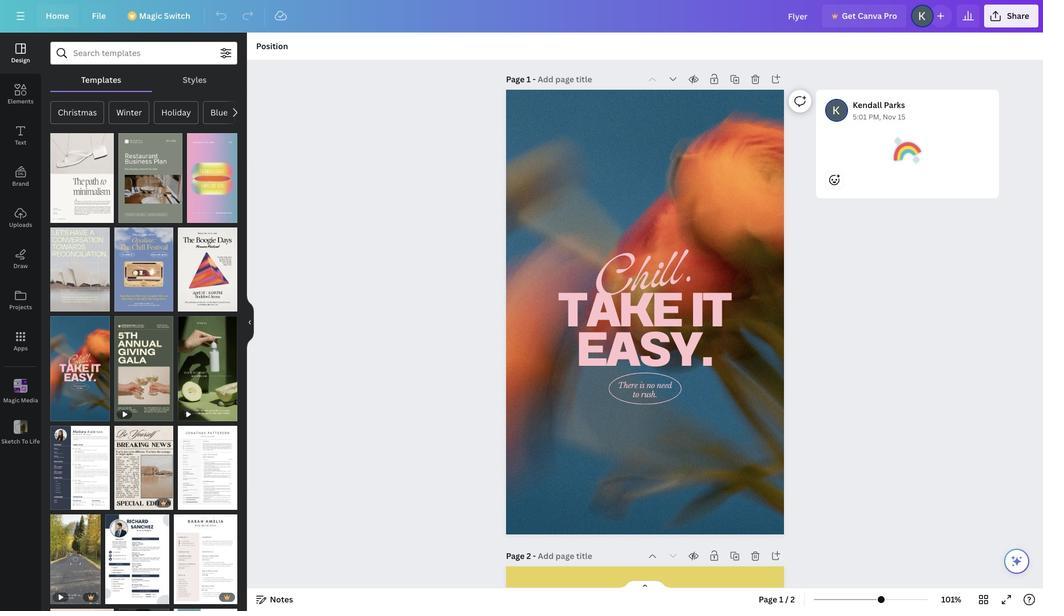 Task type: describe. For each thing, give the bounding box(es) containing it.
text
[[15, 138, 26, 146]]

ivory red pink 80s aesthetic music portrait trending poster image
[[178, 228, 237, 312]]

side panel tab list
[[0, 33, 41, 454]]

there is no n eed to rush.
[[618, 381, 672, 400]]

page 2 -
[[506, 551, 538, 562]]

page for page 1
[[506, 74, 525, 85]]

kendall parks list
[[816, 90, 1004, 235]]

sketch to life button
[[0, 412, 41, 454]]

magic switch button
[[120, 5, 199, 27]]

magic media button
[[0, 371, 41, 412]]

eed
[[661, 381, 672, 391]]

denim blue scarlet pink experimental type anxiety-calming motivational phone wallpaper image
[[50, 316, 110, 422]]

it
[[691, 264, 730, 360]]

sketch
[[1, 437, 20, 445]]

blue
[[210, 107, 228, 118]]

switch
[[164, 10, 190, 21]]

1 of 2
[[56, 212, 75, 220]]

of for 2
[[61, 212, 70, 220]]

winter button
[[109, 101, 149, 124]]

1 for 1 of 2
[[56, 212, 59, 220]]

canva
[[858, 10, 882, 21]]

jan 26 cultural appreciation poster in light yellow light blue photocentric style image
[[50, 228, 110, 312]]

text button
[[0, 115, 41, 156]]

to
[[633, 390, 639, 400]]

ivory red pink 80s aesthetic music portrait trending poster group
[[178, 221, 237, 312]]

elegant minimalist cv resume image
[[174, 514, 237, 604]]

elements button
[[0, 74, 41, 115]]

canva assistant image
[[1010, 555, 1024, 568]]

to
[[22, 437, 28, 445]]

2 inside cream black refined luxe elegant article page a4 document 'group'
[[71, 212, 75, 220]]

page 1 / 2 button
[[754, 591, 800, 609]]

styles button
[[152, 69, 237, 91]]

page for page 2
[[506, 551, 525, 562]]

hide image
[[246, 295, 254, 349]]

winter
[[116, 107, 142, 118]]

blue button
[[203, 101, 235, 124]]

1 of 15
[[124, 212, 147, 220]]

restaurant business plan in green white minimal corporate style group
[[119, 126, 182, 223]]

magic media
[[3, 396, 38, 404]]

is
[[640, 381, 645, 391]]

dark green white photocentric neutral clean beauty brands sustainable beauty your story group
[[178, 309, 237, 422]]

holiday button
[[154, 101, 198, 124]]

kendall
[[853, 100, 882, 110]]

projects
[[9, 303, 32, 311]]

rush.
[[641, 390, 657, 400]]

5:01
[[853, 112, 867, 122]]

sky blue gold white 80s aesthetic music portrait trending portrait poster image
[[114, 228, 173, 312]]

apps button
[[0, 321, 41, 362]]

position
[[256, 41, 288, 51]]

get canva pro button
[[823, 5, 906, 27]]

n
[[657, 381, 661, 391]]

life
[[29, 437, 40, 445]]

brand button
[[0, 156, 41, 197]]

page 1 / 2
[[759, 594, 795, 605]]

design
[[11, 56, 30, 64]]

Page title text field
[[538, 74, 593, 85]]

page 1 -
[[506, 74, 538, 85]]

get
[[842, 10, 856, 21]]

Search templates search field
[[73, 42, 214, 64]]

1 of 3
[[184, 499, 203, 507]]

1 for 1 of 3
[[184, 499, 187, 507]]

uploads
[[9, 221, 32, 229]]

file
[[92, 10, 106, 21]]

holiday
[[161, 107, 191, 118]]

pm,
[[869, 112, 881, 122]]

notes button
[[252, 591, 298, 609]]

Page title text field
[[538, 551, 594, 562]]

nov
[[883, 112, 896, 122]]

of for 15
[[129, 212, 138, 220]]

gold turquoise pink tactile psychedelic peaceful awareness quotes square psychedelic instagram story image
[[187, 133, 237, 223]]

brand
[[12, 180, 29, 188]]

templates
[[81, 74, 121, 85]]

home link
[[37, 5, 78, 27]]

- for page 1 -
[[533, 74, 536, 85]]

sky blue gold white 80s aesthetic music portrait trending portrait poster group
[[114, 221, 173, 312]]



Task type: vqa. For each thing, say whether or not it's contained in the screenshot.
blue professional modern CV resume "group"
yes



Task type: locate. For each thing, give the bounding box(es) containing it.
101% button
[[933, 591, 970, 609]]

beige vintage newspaper motivational quote poster image
[[114, 426, 173, 510]]

black white minimalist cv resume image
[[50, 426, 110, 510]]

black vintage newspaper birthday party poster group
[[50, 602, 114, 611]]

of right uploads "button"
[[61, 212, 70, 220]]

- left page title text box
[[533, 551, 536, 562]]

parks
[[884, 100, 905, 110]]

0 vertical spatial page
[[506, 74, 525, 85]]

Design title text field
[[779, 5, 818, 27]]

main menu bar
[[0, 0, 1043, 33]]

2 inside button
[[791, 594, 795, 605]]

take
[[558, 264, 691, 360]]

of
[[61, 212, 70, 220], [129, 212, 138, 220], [189, 499, 197, 507]]

/
[[785, 594, 789, 605]]

no
[[646, 381, 655, 391]]

2 horizontal spatial of
[[189, 499, 197, 507]]

2 vertical spatial page
[[759, 594, 777, 605]]

2 - from the top
[[533, 551, 536, 562]]

minimalist white and grey professional resume group
[[178, 419, 237, 510]]

magic inside "main" menu bar
[[139, 10, 162, 21]]

elements
[[8, 97, 34, 105]]

magic for magic switch
[[139, 10, 162, 21]]

2 up jan 26 cultural appreciation poster in light yellow light blue photocentric style group
[[71, 212, 75, 220]]

of inside group
[[189, 499, 197, 507]]

magic
[[139, 10, 162, 21], [3, 396, 20, 404]]

0 horizontal spatial magic
[[3, 396, 20, 404]]

kendall parks 5:01 pm, nov 15
[[853, 100, 906, 122]]

- for page 2 -
[[533, 551, 536, 562]]

show pages image
[[618, 581, 673, 590]]

magic left switch
[[139, 10, 162, 21]]

christmas button
[[50, 101, 104, 124]]

2 horizontal spatial 2
[[791, 594, 795, 605]]

15 up sky blue gold white 80s aesthetic music portrait trending portrait poster group
[[139, 212, 147, 220]]

easy.
[[577, 303, 711, 399]]

1 vertical spatial magic
[[3, 396, 20, 404]]

15 inside the kendall parks 5:01 pm, nov 15
[[898, 112, 906, 122]]

autumn travel road video camera view instagram reels group
[[50, 508, 101, 604]]

magic inside side panel tab list
[[3, 396, 20, 404]]

2
[[71, 212, 75, 220], [527, 551, 531, 562], [791, 594, 795, 605]]

page inside button
[[759, 594, 777, 605]]

blue professional modern cv resume image
[[105, 514, 169, 604]]

15 inside restaurant business plan in green white minimal corporate style group
[[139, 212, 147, 220]]

share button
[[984, 5, 1039, 27]]

2 vertical spatial 2
[[791, 594, 795, 605]]

1 vertical spatial 15
[[139, 212, 147, 220]]

home
[[46, 10, 69, 21]]

photo collage polaroid film frame vintage lifestyle aesthetic feminine instagram story template group
[[119, 602, 169, 611]]

of inside cream black refined luxe elegant article page a4 document 'group'
[[61, 212, 70, 220]]

beige vintage newspaper motivational quote poster group
[[114, 419, 173, 510]]

get canva pro
[[842, 10, 897, 21]]

of left the 3
[[189, 499, 197, 507]]

0 horizontal spatial 15
[[139, 212, 147, 220]]

-
[[533, 74, 536, 85], [533, 551, 536, 562]]

blue professional modern cv resume group
[[105, 508, 169, 604]]

white simple student cv resume group
[[174, 602, 237, 611]]

chill.
[[593, 236, 697, 313]]

pro
[[884, 10, 897, 21]]

white simple student cv resume image
[[174, 609, 237, 611]]

projects button
[[0, 280, 41, 321]]

page left page title text box
[[506, 551, 525, 562]]

design button
[[0, 33, 41, 74]]

1 left page title text field
[[527, 74, 531, 85]]

jan 26 cultural appreciation poster in light yellow light blue photocentric style group
[[50, 221, 110, 312]]

denim blue scarlet pink experimental type anxiety-calming motivational phone wallpaper group
[[50, 309, 110, 422]]

0 vertical spatial -
[[533, 74, 536, 85]]

1 horizontal spatial 2
[[527, 551, 531, 562]]

uploads button
[[0, 197, 41, 238]]

1 vertical spatial -
[[533, 551, 536, 562]]

1 left "/"
[[779, 594, 783, 605]]

draw button
[[0, 238, 41, 280]]

1 up sky blue gold white 80s aesthetic music portrait trending portrait poster group
[[124, 212, 128, 220]]

notes
[[270, 594, 293, 605]]

1 for 1 of 15
[[124, 212, 128, 220]]

there
[[618, 381, 638, 391]]

1 horizontal spatial magic
[[139, 10, 162, 21]]

0 vertical spatial magic
[[139, 10, 162, 21]]

1 inside minimalist white and grey professional resume group
[[184, 499, 187, 507]]

0 vertical spatial 15
[[898, 112, 906, 122]]

1 horizontal spatial of
[[129, 212, 138, 220]]

page left "/"
[[759, 594, 777, 605]]

15
[[898, 112, 906, 122], [139, 212, 147, 220]]

0 horizontal spatial of
[[61, 212, 70, 220]]

1 right uploads "button"
[[56, 212, 59, 220]]

photo collage polaroid film frame vintage lifestyle aesthetic feminine instagram story template image
[[119, 609, 169, 611]]

page left page title text field
[[506, 74, 525, 85]]

expressing gratitude image
[[894, 137, 921, 164]]

0 vertical spatial 2
[[71, 212, 75, 220]]

1 horizontal spatial 15
[[898, 112, 906, 122]]

media
[[21, 396, 38, 404]]

position button
[[252, 37, 293, 55]]

magic switch
[[139, 10, 190, 21]]

2 right "/"
[[791, 594, 795, 605]]

101%
[[941, 594, 961, 605]]

1 vertical spatial 2
[[527, 551, 531, 562]]

1 - from the top
[[533, 74, 536, 85]]

3
[[199, 499, 203, 507]]

page
[[506, 74, 525, 85], [506, 551, 525, 562], [759, 594, 777, 605]]

elegant minimalist cv resume group
[[174, 508, 237, 604]]

magic left media
[[3, 396, 20, 404]]

1 inside page 1 / 2 button
[[779, 594, 783, 605]]

of for 3
[[189, 499, 197, 507]]

templates button
[[50, 69, 152, 91]]

0 horizontal spatial 2
[[71, 212, 75, 220]]

1 inside cream black refined luxe elegant article page a4 document 'group'
[[56, 212, 59, 220]]

apps
[[14, 344, 28, 352]]

magic for magic media
[[3, 396, 20, 404]]

sketch to life
[[1, 437, 40, 445]]

2 left page title text box
[[527, 551, 531, 562]]

of up sky blue gold white 80s aesthetic music portrait trending portrait poster group
[[129, 212, 138, 220]]

gold turquoise pink tactile psychedelic peaceful awareness quotes square psychedelic instagram story group
[[187, 126, 237, 223]]

it easy.
[[577, 264, 730, 399]]

1
[[527, 74, 531, 85], [56, 212, 59, 220], [124, 212, 128, 220], [184, 499, 187, 507], [779, 594, 783, 605]]

charity gala your story in dark green light yellow classy minimalist style group
[[114, 309, 173, 422]]

1 left the 3
[[184, 499, 187, 507]]

file button
[[83, 5, 115, 27]]

black vintage newspaper birthday party poster image
[[50, 609, 114, 611]]

draw
[[13, 262, 28, 270]]

15 right nov
[[898, 112, 906, 122]]

christmas
[[58, 107, 97, 118]]

1 inside restaurant business plan in green white minimal corporate style group
[[124, 212, 128, 220]]

1 vertical spatial page
[[506, 551, 525, 562]]

of inside restaurant business plan in green white minimal corporate style group
[[129, 212, 138, 220]]

share
[[1007, 10, 1029, 21]]

styles
[[183, 74, 207, 85]]

cream black refined luxe elegant article page a4 document group
[[50, 126, 114, 223]]

black white minimalist cv resume group
[[50, 419, 110, 510]]

- left page title text field
[[533, 74, 536, 85]]



